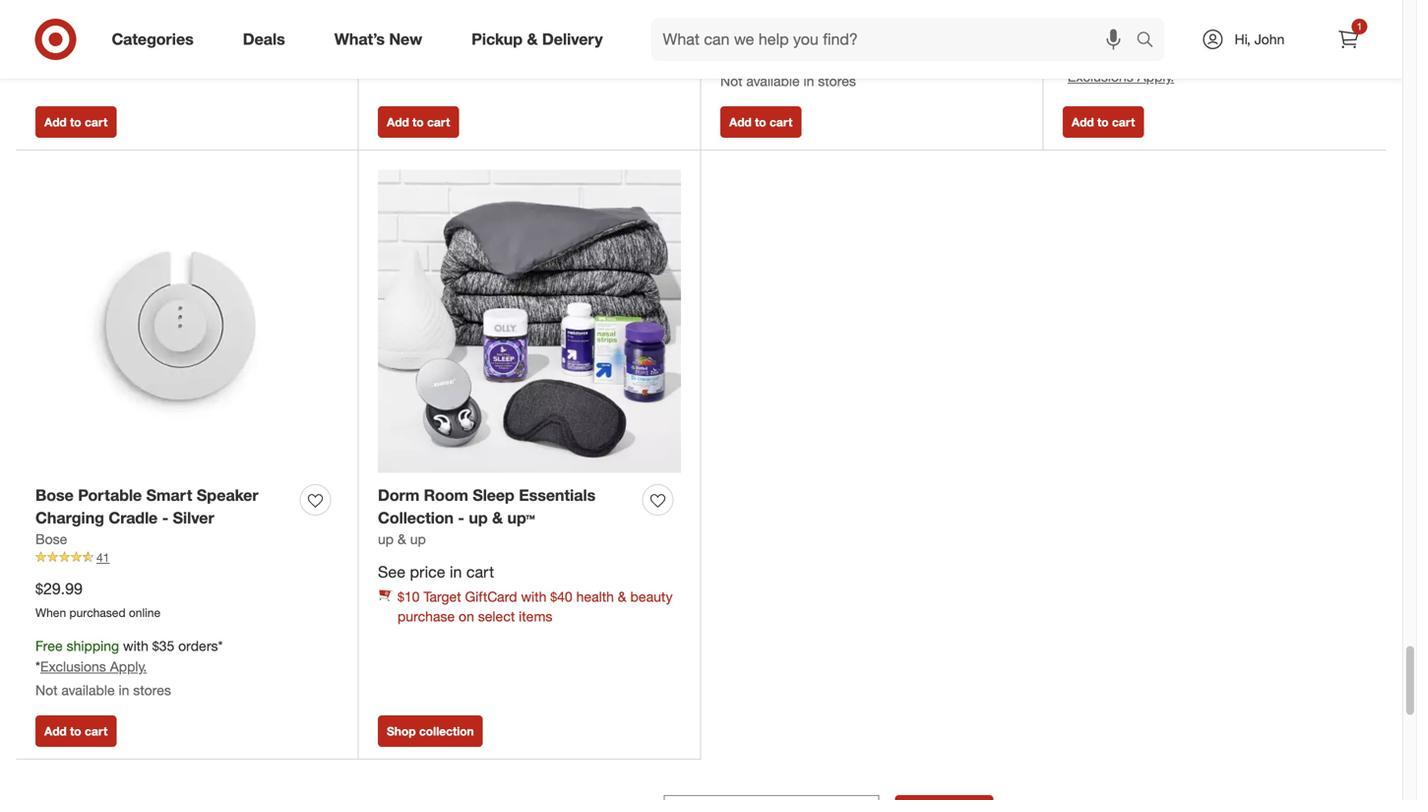 Task type: describe. For each thing, give the bounding box(es) containing it.
free for free shipping * * exclusions apply.
[[1063, 47, 1091, 65]]

add for *
[[387, 115, 409, 130]]

1
[[1358, 20, 1363, 32]]

shipping for free shipping * * exclusions apply.
[[1095, 47, 1147, 65]]

smart
[[146, 486, 192, 505]]

hi, john
[[1235, 31, 1285, 48]]

bose portable smart speaker charging cradle - silver link
[[35, 485, 292, 530]]

What can we help you find? suggestions appear below search field
[[651, 18, 1142, 61]]

see price in cart
[[378, 563, 495, 582]]

search button
[[1128, 18, 1175, 65]]

when for $29.99
[[35, 605, 66, 620]]

categories link
[[95, 18, 218, 61]]

to for *
[[413, 115, 424, 130]]

41
[[96, 550, 110, 565]]

$199.99 when purchased online
[[35, 2, 161, 42]]

categories
[[112, 30, 194, 49]]

hi,
[[1235, 31, 1251, 48]]

shop collection button
[[378, 716, 483, 747]]

giftcard
[[465, 589, 517, 606]]

purchased for $199.99
[[69, 28, 126, 42]]

speaker
[[197, 486, 259, 505]]

exclusions inside free shipping with $35 orders* * exclusions apply. not available in stores
[[40, 658, 106, 676]]

when up free shipping * * exclusions apply. at the top of the page
[[1063, 15, 1094, 30]]

$40
[[551, 589, 573, 606]]

up™
[[508, 509, 535, 528]]

free for free shipping * * exclusions apply. not available in stores
[[721, 28, 748, 46]]

add to cart for *
[[387, 115, 450, 130]]

select
[[478, 608, 515, 625]]

free shipping with $35 orders* * exclusions apply. not available in stores
[[35, 638, 223, 699]]

orders*
[[178, 638, 223, 655]]

portable
[[78, 486, 142, 505]]

add to cart for $199.99
[[44, 115, 108, 130]]

cradle
[[109, 509, 158, 528]]

add to cart for when purchased online
[[1072, 115, 1136, 130]]

apply. inside free shipping with $35 orders* * exclusions apply. not available in stores
[[110, 658, 147, 676]]

essentials
[[519, 486, 596, 505]]

with inside free shipping with $35 orders* * exclusions apply. not available in stores
[[123, 638, 149, 655]]

sleep
[[473, 486, 515, 505]]

when for $199.99
[[35, 28, 66, 42]]

not inside free shipping * * exclusions apply. not available in stores
[[721, 73, 743, 90]]

pickup & delivery link
[[455, 18, 628, 61]]

free shipping * * exclusions apply. not available in stores
[[721, 28, 857, 90]]

$29.99 when purchased online
[[35, 579, 161, 620]]

add to cart button for when purchased online
[[1063, 107, 1145, 138]]

dorm room sleep essentials collection - up & up™ link
[[378, 485, 635, 530]]

1 horizontal spatial up
[[410, 531, 426, 548]]

stores inside free shipping with $35 orders* * exclusions apply. not available in stores
[[133, 682, 171, 699]]

on
[[459, 608, 474, 625]]

add to cart button for $199.99
[[35, 107, 117, 138]]

* inside free shipping with $35 orders* * exclusions apply. not available in stores
[[35, 658, 40, 676]]

purchased for $29.99
[[69, 605, 126, 620]]

price
[[410, 563, 446, 582]]

to for $199.99
[[70, 115, 81, 130]]

1 vertical spatial in
[[450, 563, 462, 582]]

room
[[424, 486, 469, 505]]

what's
[[335, 30, 385, 49]]

silver
[[173, 509, 214, 528]]

& down collection
[[398, 531, 406, 548]]

& inside $10 target giftcard with $40 health & beauty purchase on select items
[[618, 589, 627, 606]]

health
[[577, 589, 614, 606]]

up & up
[[378, 531, 426, 548]]

purchase
[[398, 608, 455, 625]]



Task type: vqa. For each thing, say whether or not it's contained in the screenshot.
All Kitchen Registry Items link
no



Task type: locate. For each thing, give the bounding box(es) containing it.
online inside $199.99 when purchased online
[[129, 28, 161, 42]]

apply.
[[453, 32, 490, 49], [795, 49, 832, 66], [1138, 68, 1175, 85], [110, 658, 147, 676]]

1 bose from the top
[[35, 486, 74, 505]]

0 horizontal spatial not
[[35, 682, 58, 699]]

apply. inside free shipping * * exclusions apply.
[[1138, 68, 1175, 85]]

$10 target giftcard with $40 health & beauty purchase on select items
[[398, 589, 673, 625]]

with
[[521, 589, 547, 606], [123, 638, 149, 655]]

1 horizontal spatial with
[[521, 589, 547, 606]]

online
[[1157, 15, 1189, 30], [129, 28, 161, 42], [129, 605, 161, 620]]

deals
[[243, 30, 285, 49]]

1 - from the left
[[162, 509, 169, 528]]

up & up link
[[378, 530, 426, 549]]

purchased up search
[[1097, 15, 1154, 30]]

$10
[[398, 589, 420, 606]]

free inside free shipping * * exclusions apply.
[[1063, 47, 1091, 65]]

0 horizontal spatial stores
[[133, 682, 171, 699]]

in inside free shipping * * exclusions apply. not available in stores
[[804, 73, 815, 90]]

apply. inside free shipping * * exclusions apply. not available in stores
[[795, 49, 832, 66]]

2 horizontal spatial free
[[1063, 47, 1091, 65]]

0 vertical spatial free
[[721, 28, 748, 46]]

exclusions inside free shipping * * exclusions apply. not available in stores
[[726, 49, 791, 66]]

when down $199.99 in the top of the page
[[35, 28, 66, 42]]

beauty
[[631, 589, 673, 606]]

purchased inside $199.99 when purchased online
[[69, 28, 126, 42]]

with inside $10 target giftcard with $40 health & beauty purchase on select items
[[521, 589, 547, 606]]

exclusions apply. button
[[383, 31, 490, 51], [726, 48, 832, 68], [1068, 67, 1175, 87], [40, 657, 147, 677]]

items
[[519, 608, 553, 625]]

stores
[[819, 73, 857, 90], [133, 682, 171, 699]]

41 link
[[35, 549, 339, 567]]

& inside dorm room sleep essentials collection - up & up™
[[492, 509, 503, 528]]

deals link
[[226, 18, 310, 61]]

bose for bose
[[35, 531, 67, 548]]

1 vertical spatial not
[[35, 682, 58, 699]]

bose up charging
[[35, 486, 74, 505]]

1 vertical spatial bose
[[35, 531, 67, 548]]

what's new link
[[318, 18, 447, 61]]

collection
[[419, 724, 474, 739]]

exclusions inside free shipping * * exclusions apply.
[[1068, 68, 1134, 85]]

to
[[70, 115, 81, 130], [413, 115, 424, 130], [755, 115, 767, 130], [1098, 115, 1109, 130], [70, 724, 81, 739]]

shipping
[[752, 28, 805, 46], [1095, 47, 1147, 65], [67, 638, 119, 655]]

with up items
[[521, 589, 547, 606]]

0 vertical spatial available
[[747, 73, 800, 90]]

1 link
[[1328, 18, 1371, 61]]

exclusions
[[383, 32, 449, 49], [726, 49, 791, 66], [1068, 68, 1134, 85], [40, 658, 106, 676]]

in inside free shipping with $35 orders* * exclusions apply. not available in stores
[[119, 682, 129, 699]]

1 vertical spatial stores
[[133, 682, 171, 699]]

purchased down $29.99
[[69, 605, 126, 620]]

free shipping * * exclusions apply.
[[1063, 47, 1175, 85]]

bose link
[[35, 530, 67, 549]]

1 horizontal spatial not
[[721, 73, 743, 90]]

bose portable smart speaker charging cradle - silver image
[[35, 170, 339, 473], [35, 170, 339, 473]]

when inside $29.99 when purchased online
[[35, 605, 66, 620]]

0 vertical spatial with
[[521, 589, 547, 606]]

online for $199.99
[[129, 28, 161, 42]]

in down $29.99 when purchased online at the bottom
[[119, 682, 129, 699]]

1 vertical spatial free
[[1063, 47, 1091, 65]]

& down sleep on the bottom left of page
[[492, 509, 503, 528]]

dorm room sleep essentials collection - up & up™
[[378, 486, 596, 528]]

1 horizontal spatial stores
[[819, 73, 857, 90]]

purchased
[[1097, 15, 1154, 30], [69, 28, 126, 42], [69, 605, 126, 620]]

dorm room sleep essentials collection - up & up™ image
[[378, 170, 681, 473]]

new
[[389, 30, 423, 49]]

- down the room
[[458, 509, 465, 528]]

add to cart
[[44, 115, 108, 130], [387, 115, 450, 130], [730, 115, 793, 130], [1072, 115, 1136, 130], [44, 724, 108, 739]]

0 horizontal spatial -
[[162, 509, 169, 528]]

online for $29.99
[[129, 605, 161, 620]]

1 horizontal spatial in
[[450, 563, 462, 582]]

available
[[747, 73, 800, 90], [61, 682, 115, 699]]

free inside free shipping with $35 orders* * exclusions apply. not available in stores
[[35, 638, 63, 655]]

0 vertical spatial in
[[804, 73, 815, 90]]

to for when purchased online
[[1098, 115, 1109, 130]]

2 vertical spatial shipping
[[67, 638, 119, 655]]

*
[[805, 28, 809, 46], [378, 32, 383, 49], [1147, 47, 1152, 65], [721, 49, 726, 66], [1063, 68, 1068, 85], [35, 658, 40, 676]]

0 horizontal spatial shipping
[[67, 638, 119, 655]]

& right pickup
[[527, 30, 538, 49]]

2 bose from the top
[[35, 531, 67, 548]]

stores inside free shipping * * exclusions apply. not available in stores
[[819, 73, 857, 90]]

purchased inside $29.99 when purchased online
[[69, 605, 126, 620]]

charging
[[35, 509, 104, 528]]

purchased down $199.99 in the top of the page
[[69, 28, 126, 42]]

- down smart at the left of the page
[[162, 509, 169, 528]]

shipping inside free shipping * * exclusions apply. not available in stores
[[752, 28, 805, 46]]

when inside $199.99 when purchased online
[[35, 28, 66, 42]]

1 horizontal spatial -
[[458, 509, 465, 528]]

2 - from the left
[[458, 509, 465, 528]]

2 vertical spatial in
[[119, 682, 129, 699]]

* exclusions apply.
[[378, 32, 490, 49]]

$29.99
[[35, 579, 83, 599]]

when
[[1063, 15, 1094, 30], [35, 28, 66, 42], [35, 605, 66, 620]]

see
[[378, 563, 406, 582]]

shipping for free shipping * * exclusions apply. not available in stores
[[752, 28, 805, 46]]

up inside dorm room sleep essentials collection - up & up™
[[469, 509, 488, 528]]

not
[[721, 73, 743, 90], [35, 682, 58, 699]]

add to cart button
[[35, 107, 117, 138], [378, 107, 459, 138], [721, 107, 802, 138], [1063, 107, 1145, 138], [35, 716, 117, 747]]

dorm
[[378, 486, 420, 505]]

&
[[527, 30, 538, 49], [492, 509, 503, 528], [398, 531, 406, 548], [618, 589, 627, 606]]

up down sleep on the bottom left of page
[[469, 509, 488, 528]]

1 horizontal spatial shipping
[[752, 28, 805, 46]]

add for when purchased online
[[1072, 115, 1095, 130]]

None text field
[[664, 796, 880, 801]]

bose for bose portable smart speaker charging cradle - silver
[[35, 486, 74, 505]]

bose
[[35, 486, 74, 505], [35, 531, 67, 548]]

in down what can we help you find? suggestions appear below search field
[[804, 73, 815, 90]]

bose inside bose portable smart speaker charging cradle - silver
[[35, 486, 74, 505]]

0 horizontal spatial with
[[123, 638, 149, 655]]

with left $35
[[123, 638, 149, 655]]

1 horizontal spatial free
[[721, 28, 748, 46]]

2 horizontal spatial shipping
[[1095, 47, 1147, 65]]

pickup & delivery
[[472, 30, 603, 49]]

free for free shipping with $35 orders* * exclusions apply. not available in stores
[[35, 638, 63, 655]]

free inside free shipping * * exclusions apply. not available in stores
[[721, 28, 748, 46]]

shipping inside free shipping with $35 orders* * exclusions apply. not available in stores
[[67, 638, 119, 655]]

bose portable smart speaker charging cradle - silver
[[35, 486, 259, 528]]

shop
[[387, 724, 416, 739]]

add to cart button for *
[[378, 107, 459, 138]]

free
[[721, 28, 748, 46], [1063, 47, 1091, 65], [35, 638, 63, 655]]

stores down what can we help you find? suggestions appear below search field
[[819, 73, 857, 90]]

pickup
[[472, 30, 523, 49]]

up down collection
[[410, 531, 426, 548]]

when purchased online
[[1063, 15, 1189, 30]]

online inside $29.99 when purchased online
[[129, 605, 161, 620]]

0 horizontal spatial free
[[35, 638, 63, 655]]

add for $199.99
[[44, 115, 67, 130]]

0 vertical spatial stores
[[819, 73, 857, 90]]

target
[[424, 589, 461, 606]]

1 vertical spatial with
[[123, 638, 149, 655]]

& right health
[[618, 589, 627, 606]]

0 vertical spatial bose
[[35, 486, 74, 505]]

bose down charging
[[35, 531, 67, 548]]

shipping inside free shipping * * exclusions apply.
[[1095, 47, 1147, 65]]

shop collection
[[387, 724, 474, 739]]

1 vertical spatial shipping
[[1095, 47, 1147, 65]]

0 horizontal spatial available
[[61, 682, 115, 699]]

when down $29.99
[[35, 605, 66, 620]]

available inside free shipping with $35 orders* * exclusions apply. not available in stores
[[61, 682, 115, 699]]

add
[[44, 115, 67, 130], [387, 115, 409, 130], [730, 115, 752, 130], [1072, 115, 1095, 130], [44, 724, 67, 739]]

in right price
[[450, 563, 462, 582]]

2 horizontal spatial in
[[804, 73, 815, 90]]

not inside free shipping with $35 orders* * exclusions apply. not available in stores
[[35, 682, 58, 699]]

0 vertical spatial not
[[721, 73, 743, 90]]

$199.99
[[35, 2, 91, 21]]

0 horizontal spatial in
[[119, 682, 129, 699]]

collection
[[378, 509, 454, 528]]

2 horizontal spatial up
[[469, 509, 488, 528]]

up
[[469, 509, 488, 528], [378, 531, 394, 548], [410, 531, 426, 548]]

2 vertical spatial free
[[35, 638, 63, 655]]

- inside bose portable smart speaker charging cradle - silver
[[162, 509, 169, 528]]

in
[[804, 73, 815, 90], [450, 563, 462, 582], [119, 682, 129, 699]]

0 vertical spatial shipping
[[752, 28, 805, 46]]

up up see on the left bottom
[[378, 531, 394, 548]]

$35
[[152, 638, 175, 655]]

1 vertical spatial available
[[61, 682, 115, 699]]

cart
[[85, 115, 108, 130], [427, 115, 450, 130], [770, 115, 793, 130], [1113, 115, 1136, 130], [467, 563, 495, 582], [85, 724, 108, 739]]

what's new
[[335, 30, 423, 49]]

- inside dorm room sleep essentials collection - up & up™
[[458, 509, 465, 528]]

0 horizontal spatial up
[[378, 531, 394, 548]]

-
[[162, 509, 169, 528], [458, 509, 465, 528]]

stores down $35
[[133, 682, 171, 699]]

search
[[1128, 32, 1175, 51]]

john
[[1255, 31, 1285, 48]]

1 horizontal spatial available
[[747, 73, 800, 90]]

shipping for free shipping with $35 orders* * exclusions apply. not available in stores
[[67, 638, 119, 655]]

available inside free shipping * * exclusions apply. not available in stores
[[747, 73, 800, 90]]

delivery
[[542, 30, 603, 49]]



